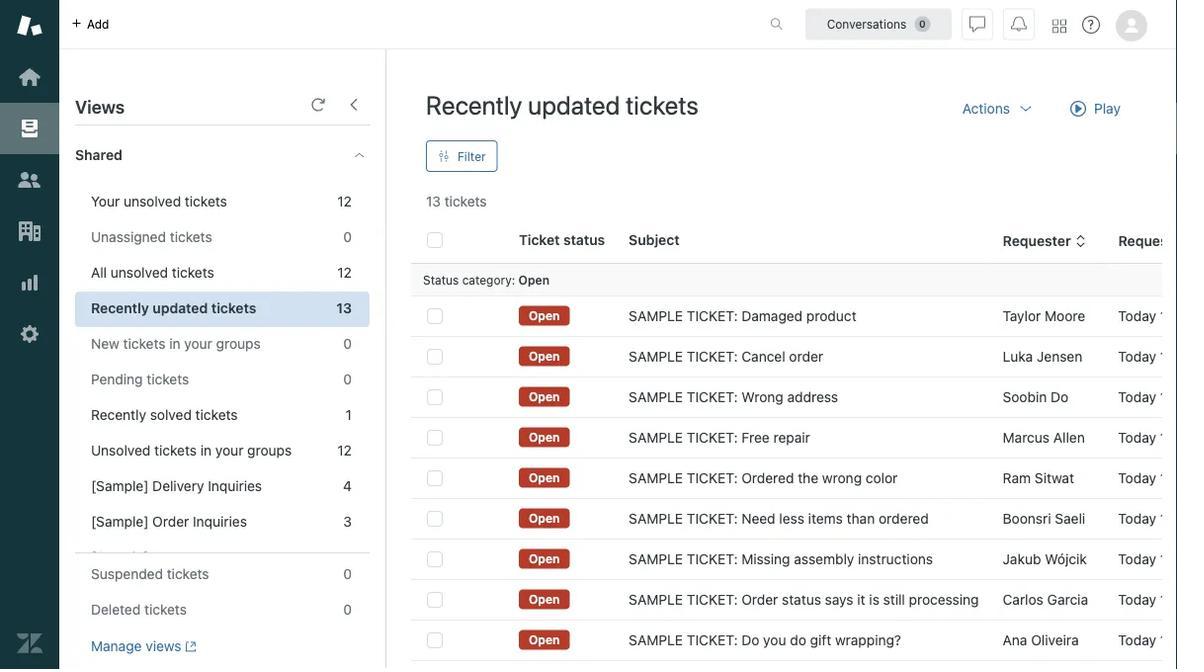 Task type: describe. For each thing, give the bounding box(es) containing it.
[sample] order inquiries
[[91, 514, 247, 530]]

0 horizontal spatial status
[[564, 232, 605, 248]]

all unsolved tickets
[[91, 265, 214, 281]]

taylor
[[1003, 308, 1042, 324]]

add button
[[59, 0, 121, 48]]

in for unsolved
[[201, 443, 212, 459]]

ticket: for missing
[[687, 551, 738, 568]]

the
[[798, 470, 819, 487]]

gift
[[811, 633, 832, 649]]

[sample] for [sample] urgent
[[91, 549, 149, 566]]

boonsri saeli
[[1003, 511, 1086, 527]]

suspended tickets
[[91, 566, 209, 583]]

today for garcia
[[1119, 592, 1157, 608]]

filter button
[[426, 140, 498, 172]]

requeste button
[[1119, 233, 1178, 250]]

ticket: for wrong
[[687, 389, 738, 406]]

sample for sample ticket: cancel order
[[629, 349, 683, 365]]

row containing sample ticket: damaged product
[[411, 296, 1178, 337]]

processing
[[910, 592, 980, 608]]

row containing sample ticket: order status says it is still processing
[[411, 580, 1178, 621]]

wrong
[[742, 389, 784, 406]]

status category: open
[[423, 273, 550, 287]]

unassigned tickets
[[91, 229, 212, 245]]

9 14: from the top
[[1161, 633, 1178, 649]]

zendesk support image
[[17, 13, 43, 39]]

color
[[866, 470, 898, 487]]

get started image
[[17, 64, 43, 90]]

sample for sample ticket: do you do gift wrapping?
[[629, 633, 683, 649]]

unsolved
[[91, 443, 151, 459]]

conversations button
[[806, 8, 952, 40]]

13 for 13
[[337, 300, 352, 316]]

sample ticket: missing assembly instructions link
[[629, 550, 934, 570]]

conversations
[[828, 17, 907, 31]]

0 for new tickets in your groups
[[344, 336, 352, 352]]

marcus allen
[[1003, 430, 1086, 446]]

0 vertical spatial recently
[[426, 90, 523, 120]]

sample for sample ticket: order status says it is still processing
[[629, 592, 683, 608]]

sample ticket: cancel order link
[[629, 347, 824, 367]]

sample for sample ticket: ordered the wrong color
[[629, 470, 683, 487]]

customers image
[[17, 167, 43, 193]]

3
[[344, 514, 352, 530]]

button displays agent's chat status as invisible. image
[[970, 16, 986, 32]]

13 tickets
[[426, 193, 487, 210]]

reporting image
[[17, 270, 43, 296]]

today 14: for jensen
[[1119, 349, 1178, 365]]

open for sample ticket: free repair
[[529, 431, 560, 444]]

shared button
[[59, 126, 333, 185]]

you
[[764, 633, 787, 649]]

order
[[790, 349, 824, 365]]

solved
[[150, 407, 192, 423]]

zendesk products image
[[1053, 19, 1067, 33]]

moore
[[1046, 308, 1086, 324]]

status
[[423, 273, 459, 287]]

row containing sample ticket: ordered the wrong color
[[411, 458, 1178, 499]]

than
[[847, 511, 876, 527]]

add
[[87, 17, 109, 31]]

less
[[780, 511, 805, 527]]

1 vertical spatial recently updated tickets
[[91, 300, 257, 316]]

1 horizontal spatial recently updated tickets
[[426, 90, 699, 120]]

wrapping?
[[836, 633, 902, 649]]

ticket: for order
[[687, 592, 738, 608]]

delivery
[[152, 478, 204, 495]]

today 14: for wójcik
[[1119, 551, 1178, 568]]

your unsolved tickets
[[91, 193, 227, 210]]

today 14: for allen
[[1119, 430, 1178, 446]]

jakub
[[1003, 551, 1042, 568]]

today 14: for do
[[1119, 389, 1178, 406]]

sample ticket: wrong address
[[629, 389, 839, 406]]

sample ticket: cancel order
[[629, 349, 824, 365]]

ticket: for ordered
[[687, 470, 738, 487]]

ticket
[[519, 232, 560, 248]]

manage
[[91, 638, 142, 655]]

garcia
[[1048, 592, 1089, 608]]

4
[[343, 478, 352, 495]]

recently for 1
[[91, 407, 146, 423]]

0 for unassigned tickets
[[344, 229, 352, 245]]

[sample] for [sample] order inquiries
[[91, 514, 149, 530]]

0 for deleted tickets
[[344, 602, 352, 618]]

0 horizontal spatial order
[[152, 514, 189, 530]]

damaged
[[742, 308, 803, 324]]

boonsri
[[1003, 511, 1052, 527]]

sample ticket: need less items than ordered
[[629, 511, 929, 527]]

address
[[788, 389, 839, 406]]

sample ticket: do you do gift wrapping? link
[[629, 631, 902, 651]]

[sample] urgent
[[91, 549, 196, 566]]

free
[[742, 430, 770, 446]]

open for sample ticket: need less items than ordered
[[529, 512, 560, 525]]

ordered
[[879, 511, 929, 527]]

wójcik
[[1046, 551, 1088, 568]]

subject
[[629, 232, 680, 248]]

jensen
[[1037, 349, 1083, 365]]

sample ticket: free repair link
[[629, 428, 811, 448]]

suspended
[[91, 566, 163, 583]]

1 vertical spatial do
[[742, 633, 760, 649]]

sample ticket: wrong address link
[[629, 388, 839, 407]]

1
[[346, 407, 352, 423]]

luka jensen
[[1003, 349, 1083, 365]]

pending
[[91, 371, 143, 388]]

sample ticket: damaged product
[[629, 308, 857, 324]]

today for wójcik
[[1119, 551, 1157, 568]]

sample ticket: do you do gift wrapping?
[[629, 633, 902, 649]]

5 14: from the top
[[1161, 470, 1178, 487]]

ana oliveira
[[1003, 633, 1080, 649]]

open for sample ticket: wrong address
[[529, 390, 560, 404]]

status inside "sample ticket: order status says it is still processing" link
[[782, 592, 822, 608]]

missing
[[742, 551, 791, 568]]

row containing sample ticket: wrong address
[[411, 377, 1178, 418]]

views
[[146, 638, 182, 655]]

product
[[807, 308, 857, 324]]

luka
[[1003, 349, 1034, 365]]

14: for saeli
[[1161, 511, 1178, 527]]

ticket: for do
[[687, 633, 738, 649]]

today for moore
[[1119, 308, 1157, 324]]

do
[[791, 633, 807, 649]]

sample for sample ticket: wrong address
[[629, 389, 683, 406]]

sample ticket: free repair
[[629, 430, 811, 446]]

ordered
[[742, 470, 795, 487]]



Task type: locate. For each thing, give the bounding box(es) containing it.
ticket: up sample ticket: free repair
[[687, 389, 738, 406]]

recently for 13
[[91, 300, 149, 316]]

1 horizontal spatial do
[[1051, 389, 1069, 406]]

3 0 from the top
[[344, 371, 352, 388]]

8 ticket: from the top
[[687, 592, 738, 608]]

9 sample from the top
[[629, 633, 683, 649]]

9 ticket: from the top
[[687, 633, 738, 649]]

4 ticket: from the top
[[687, 430, 738, 446]]

(opens in a new tab) image
[[182, 641, 197, 653]]

2 vertical spatial recently
[[91, 407, 146, 423]]

3 today from the top
[[1119, 389, 1157, 406]]

main element
[[0, 0, 59, 670]]

[sample] up [sample] urgent
[[91, 514, 149, 530]]

sample ticket: order status says it is still processing link
[[629, 590, 980, 610]]

12 for your unsolved tickets
[[338, 193, 352, 210]]

0 vertical spatial order
[[152, 514, 189, 530]]

ticket: up sample ticket: cancel order
[[687, 308, 738, 324]]

4 today 14: from the top
[[1119, 430, 1178, 446]]

jakub wójcik
[[1003, 551, 1088, 568]]

3 sample from the top
[[629, 389, 683, 406]]

7 ticket: from the top
[[687, 551, 738, 568]]

3 [sample] from the top
[[91, 549, 149, 566]]

status right ticket
[[564, 232, 605, 248]]

1 vertical spatial recently
[[91, 300, 149, 316]]

actions button
[[947, 89, 1050, 129]]

need
[[742, 511, 776, 527]]

order inside "sample ticket: order status says it is still processing" link
[[742, 592, 779, 608]]

carlos garcia
[[1003, 592, 1089, 608]]

ticket: for cancel
[[687, 349, 738, 365]]

[sample] up suspended
[[91, 549, 149, 566]]

3 ticket: from the top
[[687, 389, 738, 406]]

status
[[564, 232, 605, 248], [782, 592, 822, 608]]

0 horizontal spatial in
[[169, 336, 181, 352]]

requester button
[[1003, 233, 1088, 250]]

oliveira
[[1032, 633, 1080, 649]]

sample for sample ticket: need less items than ordered
[[629, 511, 683, 527]]

5 0 from the top
[[344, 602, 352, 618]]

2 0 from the top
[[344, 336, 352, 352]]

unsolved for all
[[111, 265, 168, 281]]

0 horizontal spatial 13
[[337, 300, 352, 316]]

14: for allen
[[1161, 430, 1178, 446]]

1 vertical spatial order
[[742, 592, 779, 608]]

collapse views pane image
[[346, 97, 362, 113]]

2 sample from the top
[[629, 349, 683, 365]]

1 horizontal spatial updated
[[528, 90, 620, 120]]

1 12 from the top
[[338, 193, 352, 210]]

5 today from the top
[[1119, 470, 1157, 487]]

inquiries for [sample] order inquiries
[[193, 514, 247, 530]]

new
[[91, 336, 119, 352]]

row
[[411, 296, 1178, 337], [411, 337, 1178, 377], [411, 377, 1178, 418], [411, 418, 1178, 458], [411, 458, 1178, 499], [411, 499, 1178, 540], [411, 540, 1178, 580], [411, 580, 1178, 621], [411, 621, 1178, 661], [411, 661, 1178, 670]]

7 row from the top
[[411, 540, 1178, 580]]

0 vertical spatial your
[[184, 336, 212, 352]]

8 14: from the top
[[1161, 592, 1178, 608]]

ticket: left "you" at the right bottom of page
[[687, 633, 738, 649]]

1 today 14: from the top
[[1119, 308, 1178, 324]]

manage views link
[[91, 638, 197, 656]]

12 up 4 on the left bottom of the page
[[338, 443, 352, 459]]

8 today from the top
[[1119, 592, 1157, 608]]

14: for garcia
[[1161, 592, 1178, 608]]

in up delivery
[[201, 443, 212, 459]]

[sample] for [sample] delivery inquiries
[[91, 478, 149, 495]]

assembly
[[795, 551, 855, 568]]

0
[[344, 229, 352, 245], [344, 336, 352, 352], [344, 371, 352, 388], [344, 566, 352, 583], [344, 602, 352, 618]]

row containing sample ticket: cancel order
[[411, 337, 1178, 377]]

13
[[426, 193, 441, 210], [337, 300, 352, 316]]

ram
[[1003, 470, 1032, 487]]

1 sample from the top
[[629, 308, 683, 324]]

actions
[[963, 100, 1011, 117]]

1 horizontal spatial your
[[216, 443, 244, 459]]

recently down pending
[[91, 407, 146, 423]]

0 horizontal spatial do
[[742, 633, 760, 649]]

all
[[91, 265, 107, 281]]

soobin
[[1003, 389, 1048, 406]]

today 14:
[[1119, 308, 1178, 324], [1119, 349, 1178, 365], [1119, 389, 1178, 406], [1119, 430, 1178, 446], [1119, 470, 1178, 487], [1119, 511, 1178, 527], [1119, 551, 1178, 568], [1119, 592, 1178, 608], [1119, 633, 1178, 649]]

8 row from the top
[[411, 580, 1178, 621]]

3 12 from the top
[[338, 443, 352, 459]]

0 horizontal spatial updated
[[153, 300, 208, 316]]

2 today from the top
[[1119, 349, 1157, 365]]

inquiries
[[208, 478, 262, 495], [193, 514, 247, 530]]

ram sitwat
[[1003, 470, 1075, 487]]

6 sample from the top
[[629, 511, 683, 527]]

unsolved up unassigned tickets
[[124, 193, 181, 210]]

allen
[[1054, 430, 1086, 446]]

recently updated tickets
[[426, 90, 699, 120], [91, 300, 257, 316]]

deleted tickets
[[91, 602, 187, 618]]

sample ticket: damaged product link
[[629, 307, 857, 326]]

your up [sample] delivery inquiries on the left bottom of page
[[216, 443, 244, 459]]

unsolved down unassigned
[[111, 265, 168, 281]]

admin image
[[17, 321, 43, 347]]

6 row from the top
[[411, 499, 1178, 540]]

0 vertical spatial unsolved
[[124, 193, 181, 210]]

new tickets in your groups
[[91, 336, 261, 352]]

recently
[[426, 90, 523, 120], [91, 300, 149, 316], [91, 407, 146, 423]]

1 horizontal spatial order
[[742, 592, 779, 608]]

today 14: for moore
[[1119, 308, 1178, 324]]

do left "you" at the right bottom of page
[[742, 633, 760, 649]]

9 today 14: from the top
[[1119, 633, 1178, 649]]

do right soobin
[[1051, 389, 1069, 406]]

wrong
[[823, 470, 863, 487]]

6 14: from the top
[[1161, 511, 1178, 527]]

6 ticket: from the top
[[687, 511, 738, 527]]

groups for new tickets in your groups
[[216, 336, 261, 352]]

14: for moore
[[1161, 308, 1178, 324]]

your
[[91, 193, 120, 210]]

0 for pending tickets
[[344, 371, 352, 388]]

12 down collapse views pane "icon" at the left
[[338, 193, 352, 210]]

in for new
[[169, 336, 181, 352]]

12 for all unsolved tickets
[[338, 265, 352, 281]]

your for new tickets in your groups
[[184, 336, 212, 352]]

groups for unsolved tickets in your groups
[[247, 443, 292, 459]]

ticket: left missing
[[687, 551, 738, 568]]

6 today 14: from the top
[[1119, 511, 1178, 527]]

6 today from the top
[[1119, 511, 1157, 527]]

1 row from the top
[[411, 296, 1178, 337]]

ticket: left free
[[687, 430, 738, 446]]

1 ticket: from the top
[[687, 308, 738, 324]]

says
[[826, 592, 854, 608]]

10 row from the top
[[411, 661, 1178, 670]]

open for sample ticket: damaged product
[[529, 309, 560, 323]]

order up urgent
[[152, 514, 189, 530]]

inquiries down unsolved tickets in your groups
[[208, 478, 262, 495]]

4 today from the top
[[1119, 430, 1157, 446]]

1 vertical spatial 12
[[338, 265, 352, 281]]

4 sample from the top
[[629, 430, 683, 446]]

order
[[152, 514, 189, 530], [742, 592, 779, 608]]

9 today from the top
[[1119, 633, 1157, 649]]

5 row from the top
[[411, 458, 1178, 499]]

unsolved
[[124, 193, 181, 210], [111, 265, 168, 281]]

14: for wójcik
[[1161, 551, 1178, 568]]

7 sample from the top
[[629, 551, 683, 568]]

your
[[184, 336, 212, 352], [216, 443, 244, 459]]

in up pending tickets at the bottom left of page
[[169, 336, 181, 352]]

today for allen
[[1119, 430, 1157, 446]]

1 today from the top
[[1119, 308, 1157, 324]]

saeli
[[1056, 511, 1086, 527]]

cancel
[[742, 349, 786, 365]]

unassigned
[[91, 229, 166, 245]]

marcus
[[1003, 430, 1050, 446]]

unsolved tickets in your groups
[[91, 443, 292, 459]]

recently up filter
[[426, 90, 523, 120]]

today for jensen
[[1119, 349, 1157, 365]]

ticket: up sample ticket: do you do gift wrapping?
[[687, 592, 738, 608]]

0 vertical spatial 13
[[426, 193, 441, 210]]

inquiries for [sample] delivery inquiries
[[208, 478, 262, 495]]

zendesk image
[[17, 631, 43, 657]]

1 horizontal spatial in
[[201, 443, 212, 459]]

1 vertical spatial 13
[[337, 300, 352, 316]]

2 vertical spatial 12
[[338, 443, 352, 459]]

1 horizontal spatial status
[[782, 592, 822, 608]]

8 sample from the top
[[629, 592, 683, 608]]

it
[[858, 592, 866, 608]]

soobin do
[[1003, 389, 1069, 406]]

ticket: down sample ticket: free repair link
[[687, 470, 738, 487]]

0 vertical spatial recently updated tickets
[[426, 90, 699, 120]]

today 14: for garcia
[[1119, 592, 1178, 608]]

0 vertical spatial updated
[[528, 90, 620, 120]]

3 14: from the top
[[1161, 389, 1178, 406]]

13 for 13 tickets
[[426, 193, 441, 210]]

1 vertical spatial unsolved
[[111, 265, 168, 281]]

updated
[[528, 90, 620, 120], [153, 300, 208, 316]]

14:
[[1161, 308, 1178, 324], [1161, 349, 1178, 365], [1161, 389, 1178, 406], [1161, 430, 1178, 446], [1161, 470, 1178, 487], [1161, 511, 1178, 527], [1161, 551, 1178, 568], [1161, 592, 1178, 608], [1161, 633, 1178, 649]]

5 sample from the top
[[629, 470, 683, 487]]

ticket status
[[519, 232, 605, 248]]

ticket: for damaged
[[687, 308, 738, 324]]

status left the says on the bottom right
[[782, 592, 822, 608]]

7 14: from the top
[[1161, 551, 1178, 568]]

14: for do
[[1161, 389, 1178, 406]]

12 left status
[[338, 265, 352, 281]]

1 vertical spatial your
[[216, 443, 244, 459]]

4 14: from the top
[[1161, 430, 1178, 446]]

shared
[[75, 147, 123, 163]]

2 [sample] from the top
[[91, 514, 149, 530]]

1 vertical spatial status
[[782, 592, 822, 608]]

0 vertical spatial inquiries
[[208, 478, 262, 495]]

2 today 14: from the top
[[1119, 349, 1178, 365]]

sample ticket: need less items than ordered link
[[629, 509, 929, 529]]

today for do
[[1119, 389, 1157, 406]]

sample for sample ticket: free repair
[[629, 430, 683, 446]]

4 0 from the top
[[344, 566, 352, 583]]

shared heading
[[59, 126, 386, 185]]

2 vertical spatial [sample]
[[91, 549, 149, 566]]

inquiries down delivery
[[193, 514, 247, 530]]

your up pending tickets at the bottom left of page
[[184, 336, 212, 352]]

today for saeli
[[1119, 511, 1157, 527]]

category:
[[463, 273, 516, 287]]

1 vertical spatial inquiries
[[193, 514, 247, 530]]

deleted
[[91, 602, 141, 618]]

ticket: for need
[[687, 511, 738, 527]]

0 vertical spatial do
[[1051, 389, 1069, 406]]

sample ticket: ordered the wrong color link
[[629, 469, 898, 489]]

14: for jensen
[[1161, 349, 1178, 365]]

sitwat
[[1035, 470, 1075, 487]]

filter
[[458, 149, 486, 163]]

requester
[[1003, 233, 1072, 249]]

taylor moore
[[1003, 308, 1086, 324]]

1 14: from the top
[[1161, 308, 1178, 324]]

0 vertical spatial [sample]
[[91, 478, 149, 495]]

5 today 14: from the top
[[1119, 470, 1178, 487]]

0 vertical spatial 12
[[338, 193, 352, 210]]

requeste
[[1119, 233, 1178, 249]]

organizations image
[[17, 219, 43, 244]]

unsolved for your
[[124, 193, 181, 210]]

5 ticket: from the top
[[687, 470, 738, 487]]

pending tickets
[[91, 371, 189, 388]]

notifications image
[[1012, 16, 1028, 32]]

ticket: for free
[[687, 430, 738, 446]]

0 horizontal spatial recently updated tickets
[[91, 300, 257, 316]]

2 ticket: from the top
[[687, 349, 738, 365]]

0 vertical spatial in
[[169, 336, 181, 352]]

recently up 'new'
[[91, 300, 149, 316]]

3 today 14: from the top
[[1119, 389, 1178, 406]]

1 vertical spatial groups
[[247, 443, 292, 459]]

0 vertical spatial groups
[[216, 336, 261, 352]]

4 row from the top
[[411, 418, 1178, 458]]

urgent
[[152, 549, 196, 566]]

ticket: left need
[[687, 511, 738, 527]]

7 today 14: from the top
[[1119, 551, 1178, 568]]

[sample] down unsolved
[[91, 478, 149, 495]]

7
[[344, 549, 352, 566]]

ticket: up sample ticket: wrong address
[[687, 349, 738, 365]]

today 14: for saeli
[[1119, 511, 1178, 527]]

ticket:
[[687, 308, 738, 324], [687, 349, 738, 365], [687, 389, 738, 406], [687, 430, 738, 446], [687, 470, 738, 487], [687, 511, 738, 527], [687, 551, 738, 568], [687, 592, 738, 608], [687, 633, 738, 649]]

sample ticket: order status says it is still processing
[[629, 592, 980, 608]]

recently solved tickets
[[91, 407, 238, 423]]

2 row from the top
[[411, 337, 1178, 377]]

1 0 from the top
[[344, 229, 352, 245]]

0 horizontal spatial your
[[184, 336, 212, 352]]

items
[[809, 511, 844, 527]]

8 today 14: from the top
[[1119, 592, 1178, 608]]

your for unsolved tickets in your groups
[[216, 443, 244, 459]]

open for sample ticket: missing assembly instructions
[[529, 552, 560, 566]]

12 for unsolved tickets in your groups
[[338, 443, 352, 459]]

refresh views pane image
[[311, 97, 326, 113]]

sample for sample ticket: missing assembly instructions
[[629, 551, 683, 568]]

1 vertical spatial [sample]
[[91, 514, 149, 530]]

row containing sample ticket: free repair
[[411, 418, 1178, 458]]

1 vertical spatial updated
[[153, 300, 208, 316]]

[sample]
[[91, 478, 149, 495], [91, 514, 149, 530], [91, 549, 149, 566]]

3 row from the top
[[411, 377, 1178, 418]]

sample for sample ticket: damaged product
[[629, 308, 683, 324]]

get help image
[[1083, 16, 1101, 34]]

play
[[1095, 100, 1122, 117]]

2 12 from the top
[[338, 265, 352, 281]]

row containing sample ticket: need less items than ordered
[[411, 499, 1178, 540]]

order up sample ticket: do you do gift wrapping?
[[742, 592, 779, 608]]

repair
[[774, 430, 811, 446]]

is
[[870, 592, 880, 608]]

0 for suspended tickets
[[344, 566, 352, 583]]

ana
[[1003, 633, 1028, 649]]

2 14: from the top
[[1161, 349, 1178, 365]]

row containing sample ticket: missing assembly instructions
[[411, 540, 1178, 580]]

open for sample ticket: cancel order
[[529, 349, 560, 363]]

1 horizontal spatial 13
[[426, 193, 441, 210]]

views
[[75, 96, 125, 117]]

groups
[[216, 336, 261, 352], [247, 443, 292, 459]]

open for sample ticket: order status says it is still processing
[[529, 593, 560, 607]]

9 row from the top
[[411, 621, 1178, 661]]

carlos
[[1003, 592, 1044, 608]]

[sample] delivery inquiries
[[91, 478, 262, 495]]

7 today from the top
[[1119, 551, 1157, 568]]

views image
[[17, 116, 43, 141]]

1 vertical spatial in
[[201, 443, 212, 459]]

1 [sample] from the top
[[91, 478, 149, 495]]

0 vertical spatial status
[[564, 232, 605, 248]]

row containing sample ticket: do you do gift wrapping?
[[411, 621, 1178, 661]]

sample ticket: ordered the wrong color
[[629, 470, 898, 487]]



Task type: vqa. For each thing, say whether or not it's contained in the screenshot.


